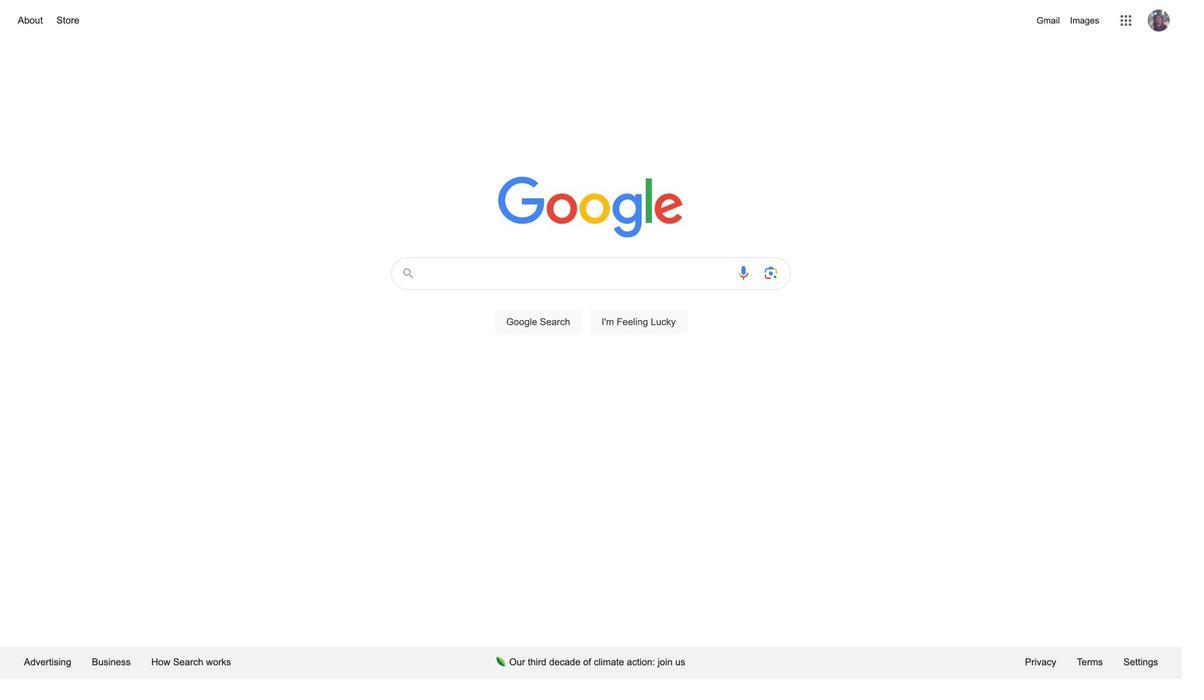 Task type: locate. For each thing, give the bounding box(es) containing it.
None search field
[[14, 253, 1169, 350]]

google image
[[498, 177, 684, 240]]

search by voice image
[[736, 265, 752, 281]]



Task type: describe. For each thing, give the bounding box(es) containing it.
search by image image
[[763, 265, 780, 281]]



Task type: vqa. For each thing, say whether or not it's contained in the screenshot.
Add A Label
no



